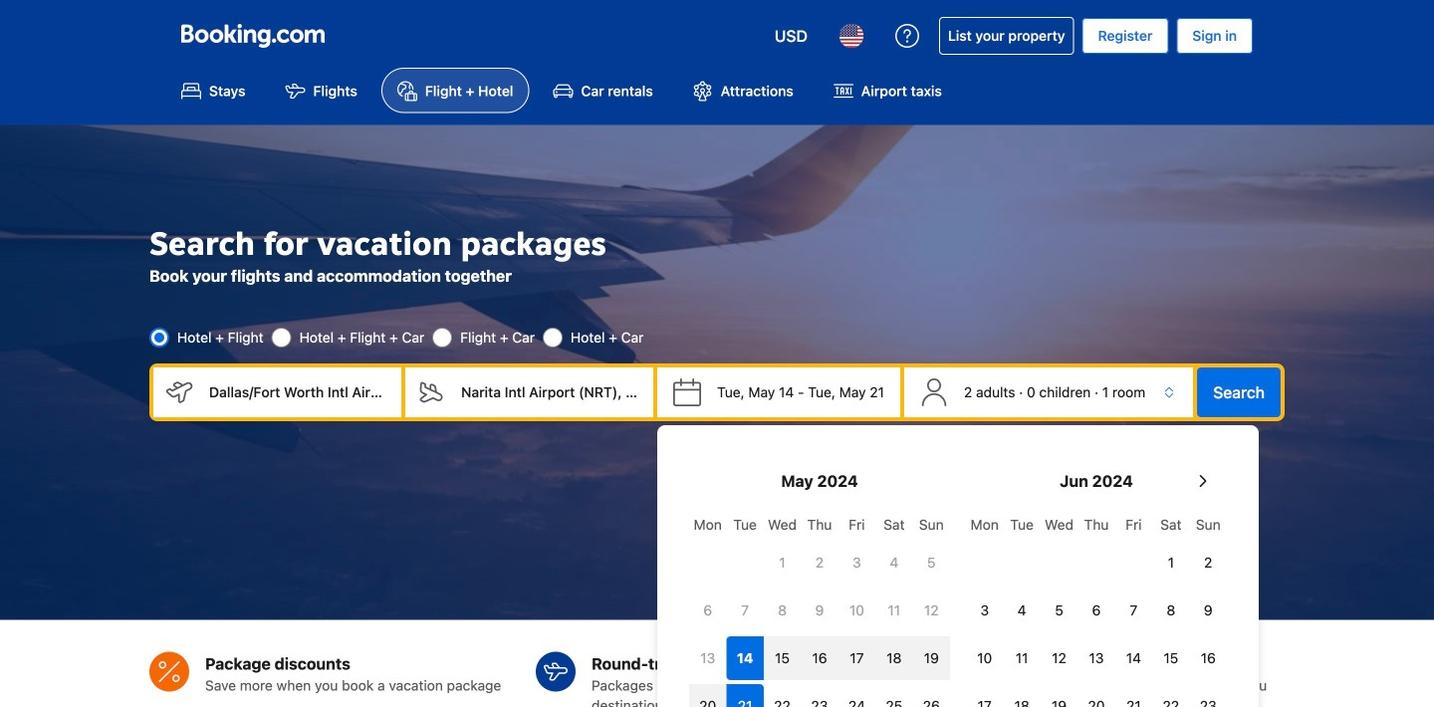 Task type: vqa. For each thing, say whether or not it's contained in the screenshot.
6
no



Task type: locate. For each thing, give the bounding box(es) containing it.
19 Jun 2024 checkbox
[[1041, 684, 1078, 707]]

17 May 2024 checkbox
[[838, 637, 876, 680]]

17 Jun 2024 checkbox
[[966, 684, 1004, 707]]

18 Jun 2024 checkbox
[[1004, 684, 1041, 707]]

8 Jun 2024 checkbox
[[1153, 589, 1190, 633]]

11 Jun 2024 checkbox
[[1004, 637, 1041, 680]]

14 Jun 2024 checkbox
[[1115, 637, 1153, 680]]

grid
[[689, 505, 950, 707], [966, 505, 1227, 707]]

12 May 2024 checkbox
[[913, 589, 950, 633]]

2 grid from the left
[[966, 505, 1227, 707]]

1 grid from the left
[[689, 505, 950, 707]]

4 Jun 2024 checkbox
[[1004, 589, 1041, 633]]

20 Jun 2024 checkbox
[[1078, 684, 1115, 707]]

6 Jun 2024 checkbox
[[1078, 589, 1115, 633]]

7 May 2024 checkbox
[[727, 589, 764, 633]]

23 May 2024 checkbox
[[801, 684, 838, 707]]

10 Jun 2024 checkbox
[[966, 637, 1004, 680]]

12 Jun 2024 checkbox
[[1041, 637, 1078, 680]]

8 May 2024 checkbox
[[764, 589, 801, 633]]

5 May 2024 checkbox
[[913, 541, 950, 585]]

cell
[[727, 633, 764, 680], [764, 633, 801, 680], [801, 633, 838, 680], [838, 633, 876, 680], [876, 633, 913, 680], [913, 633, 950, 680], [689, 680, 727, 707], [727, 680, 764, 707]]

7 Jun 2024 checkbox
[[1115, 589, 1153, 633]]

3 Jun 2024 checkbox
[[966, 589, 1004, 633]]

1 horizontal spatial grid
[[966, 505, 1227, 707]]

3 May 2024 checkbox
[[838, 541, 876, 585]]

0 horizontal spatial grid
[[689, 505, 950, 707]]

16 May 2024 checkbox
[[801, 637, 838, 680]]



Task type: describe. For each thing, give the bounding box(es) containing it.
23 Jun 2024 checkbox
[[1190, 684, 1227, 707]]

14 May 2024 checkbox
[[727, 637, 764, 680]]

21 Jun 2024 checkbox
[[1115, 684, 1153, 707]]

4 May 2024 checkbox
[[876, 541, 913, 585]]

9 May 2024 checkbox
[[801, 589, 838, 633]]

2 Jun 2024 checkbox
[[1190, 541, 1227, 585]]

Where from? field
[[193, 367, 402, 417]]

19 May 2024 checkbox
[[913, 637, 950, 680]]

1 May 2024 checkbox
[[764, 541, 801, 585]]

22 Jun 2024 checkbox
[[1153, 684, 1190, 707]]

18 May 2024 checkbox
[[876, 637, 913, 680]]

26 May 2024 checkbox
[[913, 684, 950, 707]]

25 May 2024 checkbox
[[876, 684, 913, 707]]

2 May 2024 checkbox
[[801, 541, 838, 585]]

20 May 2024 checkbox
[[689, 684, 727, 707]]

Where to? field
[[445, 367, 654, 417]]

15 May 2024 checkbox
[[764, 637, 801, 680]]

11 May 2024 checkbox
[[876, 589, 913, 633]]

13 Jun 2024 checkbox
[[1078, 637, 1115, 680]]

15 Jun 2024 checkbox
[[1153, 637, 1190, 680]]

22 May 2024 checkbox
[[764, 684, 801, 707]]

16 Jun 2024 checkbox
[[1190, 637, 1227, 680]]

9 Jun 2024 checkbox
[[1190, 589, 1227, 633]]

6 May 2024 checkbox
[[689, 589, 727, 633]]

booking.com online hotel reservations image
[[181, 24, 325, 48]]

5 Jun 2024 checkbox
[[1041, 589, 1078, 633]]

10 May 2024 checkbox
[[838, 589, 876, 633]]

21 May 2024 checkbox
[[727, 684, 764, 707]]

13 May 2024 checkbox
[[689, 637, 727, 680]]

24 May 2024 checkbox
[[838, 684, 876, 707]]

1 Jun 2024 checkbox
[[1153, 541, 1190, 585]]



